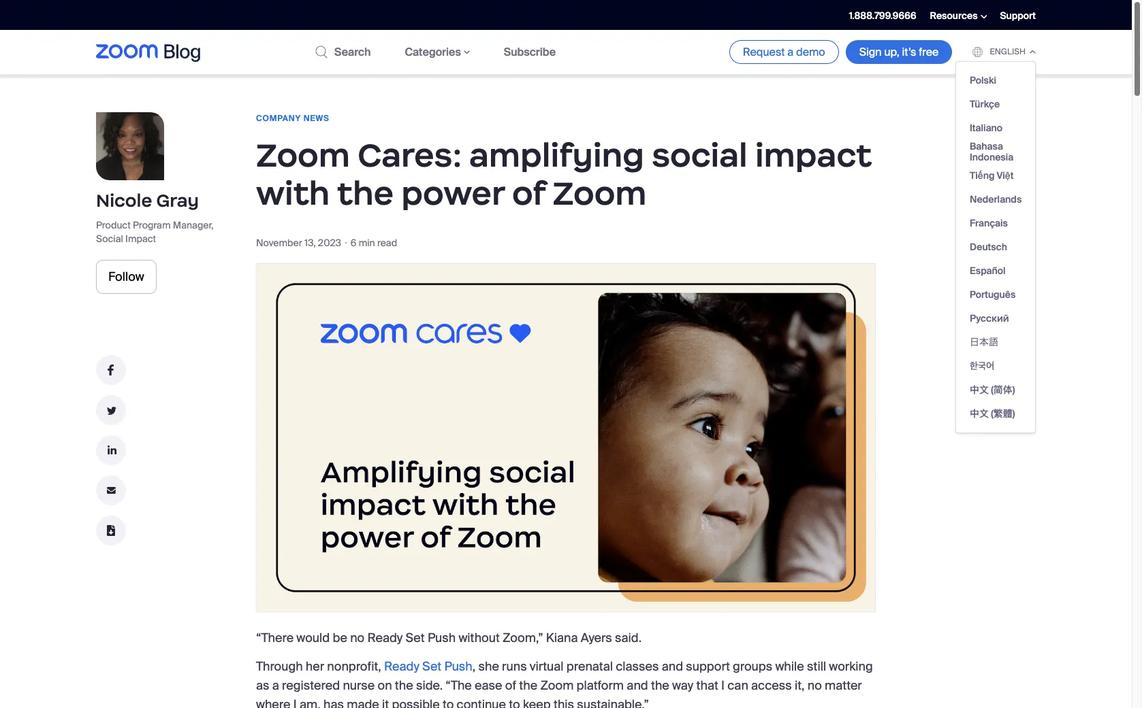 Task type: vqa. For each thing, say whether or not it's contained in the screenshot.
essential
no



Task type: locate. For each thing, give the bounding box(es) containing it.
i left am,
[[293, 697, 297, 709]]

platform
[[577, 678, 624, 695]]

türkçe link
[[970, 93, 1000, 116]]

set
[[406, 631, 425, 647], [422, 659, 441, 676]]

ready set push link
[[384, 659, 473, 676]]

0 horizontal spatial and
[[627, 678, 648, 695]]

2 to from the left
[[509, 697, 520, 709]]

deutsch
[[970, 241, 1007, 253]]

the up min
[[337, 173, 394, 214]]

no right 'be' in the left bottom of the page
[[350, 631, 364, 647]]

1 vertical spatial 中文
[[970, 408, 989, 420]]

日本語 link
[[970, 331, 999, 355]]

a right as
[[272, 678, 279, 695]]

bahasa indonesia link
[[970, 140, 1022, 164]]

zoom,"
[[503, 631, 543, 647]]

1 vertical spatial no
[[808, 678, 822, 695]]

français link
[[970, 212, 1008, 236]]

1 vertical spatial of
[[505, 678, 516, 695]]

1 vertical spatial a
[[272, 678, 279, 695]]

13,
[[304, 237, 316, 249]]

impact
[[125, 233, 156, 245]]

0 vertical spatial 中文
[[970, 384, 989, 396]]

русский
[[970, 312, 1009, 325]]

español
[[970, 265, 1006, 277]]

0 vertical spatial ready
[[367, 631, 403, 647]]

request a demo
[[743, 45, 825, 59]]

indonesia
[[970, 151, 1014, 163]]

product
[[96, 219, 131, 232]]

no right it,
[[808, 678, 822, 695]]

português
[[970, 289, 1016, 301]]

1 中文 from the top
[[970, 384, 989, 396]]

the inside zoom cares: amplifying social impact with the power of zoom
[[337, 173, 394, 214]]

on
[[378, 678, 392, 695]]

of
[[512, 173, 545, 214], [505, 678, 516, 695]]

continue
[[457, 697, 506, 709]]

1 vertical spatial push
[[444, 659, 473, 676]]

to
[[443, 697, 454, 709], [509, 697, 520, 709]]

français
[[970, 217, 1008, 229]]

set up side.
[[422, 659, 441, 676]]

1 vertical spatial and
[[627, 678, 648, 695]]

up,
[[884, 45, 899, 59]]

zoom cares: amplifying social impact with the power of zoom
[[256, 135, 872, 214]]

said.
[[615, 631, 642, 647]]

english button
[[973, 46, 1036, 57]]

push up "the
[[444, 659, 473, 676]]

6
[[351, 237, 356, 249]]

her
[[306, 659, 324, 676]]

1 horizontal spatial and
[[662, 659, 683, 676]]

中文 down 한국어 link
[[970, 384, 989, 396]]

1 horizontal spatial a
[[787, 45, 794, 59]]

nederlands
[[970, 193, 1022, 206]]

2 中文 from the top
[[970, 408, 989, 420]]

set up ready set push link on the left bottom of the page
[[406, 631, 425, 647]]

nicole
[[96, 190, 152, 212]]

side.
[[416, 678, 443, 695]]

this
[[554, 697, 574, 709]]

and up way
[[662, 659, 683, 676]]

0 vertical spatial i
[[721, 678, 725, 695]]

日本語
[[970, 336, 999, 349]]

it
[[382, 697, 389, 709]]

search link
[[315, 45, 371, 59]]

0 vertical spatial no
[[350, 631, 364, 647]]

ready up through her nonprofit, ready set push
[[367, 631, 403, 647]]

(繁體)
[[991, 408, 1015, 420]]

am,
[[300, 697, 321, 709]]

0 horizontal spatial to
[[443, 697, 454, 709]]

social
[[96, 233, 123, 245]]

no inside , she runs virtual prenatal classes and support groups while still working as a registered nurse on the side. "the ease of the zoom platform and the way that i can access it, no matter where i am, has made it possible to continue to keep this sustainable."
[[808, 678, 822, 695]]

the up keep
[[519, 678, 537, 695]]

中文 for 中文 (繁體)
[[970, 408, 989, 420]]

subscribe link
[[504, 45, 556, 59]]

would
[[296, 631, 330, 647]]

ready up on
[[384, 659, 419, 676]]

the right on
[[395, 678, 413, 695]]

company news link
[[256, 113, 329, 124]]

ease
[[475, 678, 502, 695]]

a left demo
[[787, 45, 794, 59]]

program
[[133, 219, 171, 232]]

中文
[[970, 384, 989, 396], [970, 408, 989, 420]]

0 vertical spatial push
[[428, 631, 456, 647]]

0 horizontal spatial no
[[350, 631, 364, 647]]

product program manager, social impact
[[96, 219, 213, 245]]

of inside , she runs virtual prenatal classes and support groups while still working as a registered nurse on the side. "the ease of the zoom platform and the way that i can access it, no matter where i am, has made it possible to continue to keep this sustainable."
[[505, 678, 516, 695]]

"there would be no ready set push without zoom," kiana ayers said.
[[256, 631, 645, 647]]

read
[[377, 237, 397, 249]]

share to linkedin image
[[96, 436, 126, 466]]

kiana
[[546, 631, 578, 647]]

impact
[[755, 135, 872, 176]]

social
[[652, 135, 748, 176]]

1 horizontal spatial i
[[721, 678, 725, 695]]

a inside , she runs virtual prenatal classes and support groups while still working as a registered nurse on the side. "the ease of the zoom platform and the way that i can access it, no matter where i am, has made it possible to continue to keep this sustainable."
[[272, 678, 279, 695]]

中文 (简体)
[[970, 384, 1015, 396]]

registered
[[282, 678, 340, 695]]

1 horizontal spatial to
[[509, 697, 520, 709]]

manager,
[[173, 219, 213, 232]]

中文 inside 'link'
[[970, 408, 989, 420]]

to down "the
[[443, 697, 454, 709]]

nederlands link
[[970, 188, 1022, 212]]

runs
[[502, 659, 527, 676]]

한국어
[[970, 360, 995, 372]]

support
[[686, 659, 730, 676]]

русский link
[[970, 307, 1009, 331]]

"the
[[446, 678, 472, 695]]

0 horizontal spatial a
[[272, 678, 279, 695]]

nicole gray
[[96, 190, 199, 212]]

nicole gray image
[[96, 112, 164, 180]]

nonprofit,
[[327, 659, 381, 676]]

1 horizontal spatial no
[[808, 678, 822, 695]]

1 to from the left
[[443, 697, 454, 709]]

0 vertical spatial a
[[787, 45, 794, 59]]

that
[[696, 678, 718, 695]]

a
[[787, 45, 794, 59], [272, 678, 279, 695]]

0 horizontal spatial i
[[293, 697, 297, 709]]

中文 left (繁體)
[[970, 408, 989, 420]]

nurse
[[343, 678, 375, 695]]

한국어 link
[[970, 355, 995, 379]]

sign up, it's free link
[[846, 40, 952, 64]]

and down classes
[[627, 678, 648, 695]]

việt
[[997, 169, 1014, 182]]

i left can
[[721, 678, 725, 695]]

1 vertical spatial i
[[293, 697, 297, 709]]

türkçe
[[970, 98, 1000, 110]]

resources button
[[930, 10, 986, 22]]

still
[[807, 659, 826, 676]]

it's
[[902, 45, 916, 59]]

to left keep
[[509, 697, 520, 709]]

tiếng việt link
[[970, 164, 1014, 188]]

push up ready set push link on the left bottom of the page
[[428, 631, 456, 647]]

(简体)
[[991, 384, 1015, 396]]

0 vertical spatial of
[[512, 173, 545, 214]]



Task type: describe. For each thing, give the bounding box(es) containing it.
cares:
[[358, 135, 462, 176]]

share to facebook image
[[96, 356, 126, 385]]

sustainable."
[[577, 697, 649, 709]]

min
[[359, 237, 375, 249]]

1 vertical spatial ready
[[384, 659, 419, 676]]

sign
[[859, 45, 882, 59]]

through
[[256, 659, 303, 676]]

news
[[303, 113, 329, 124]]

of inside zoom cares: amplifying social impact with the power of zoom
[[512, 173, 545, 214]]

free
[[919, 45, 939, 59]]

power
[[401, 173, 504, 214]]

while
[[775, 659, 804, 676]]

can
[[728, 678, 748, 695]]

português link
[[970, 283, 1016, 307]]

italiano bahasa indonesia tiếng việt
[[970, 122, 1014, 182]]

through her nonprofit, ready set push
[[256, 659, 473, 676]]

as
[[256, 678, 269, 695]]

italiano
[[970, 122, 1003, 134]]

request a demo link
[[729, 40, 839, 64]]

categories button
[[405, 45, 470, 59]]

"there
[[256, 631, 294, 647]]

, she runs virtual prenatal classes and support groups while still working as a registered nurse on the side. "the ease of the zoom platform and the way that i can access it, no matter where i am, has made it possible to continue to keep this sustainable."
[[256, 659, 873, 709]]

the left way
[[651, 678, 669, 695]]

request
[[743, 45, 785, 59]]

6 min read
[[351, 237, 397, 249]]

november 13, 2023
[[256, 237, 341, 249]]

classes
[[616, 659, 659, 676]]

polski
[[970, 74, 997, 86]]

amplifying
[[469, 135, 644, 176]]

1.888.799.9666
[[849, 10, 916, 22]]

follow
[[108, 269, 144, 285]]

where
[[256, 697, 290, 709]]

中文 for 中文 (简体)
[[970, 384, 989, 396]]

be
[[333, 631, 347, 647]]

zoom cares: amplifying social impact with the power of zoom image
[[256, 264, 876, 613]]

access
[[751, 678, 792, 695]]

without
[[459, 631, 500, 647]]

support
[[1000, 10, 1036, 22]]

1 vertical spatial set
[[422, 659, 441, 676]]

0 vertical spatial set
[[406, 631, 425, 647]]

has
[[324, 697, 344, 709]]

follow link
[[96, 260, 156, 294]]

share to twitter image
[[96, 396, 126, 426]]

1.888.799.9666 link
[[849, 10, 916, 22]]

november
[[256, 237, 302, 249]]

way
[[672, 678, 693, 695]]

zoom inside , she runs virtual prenatal classes and support groups while still working as a registered nurse on the side. "the ease of the zoom platform and the way that i can access it, no matter where i am, has made it possible to continue to keep this sustainable."
[[540, 678, 574, 695]]

with
[[256, 173, 330, 214]]

tiếng
[[970, 169, 995, 182]]

,
[[473, 659, 476, 676]]

company
[[256, 113, 301, 124]]

english
[[990, 46, 1026, 57]]

search
[[334, 45, 371, 59]]

2023
[[318, 237, 341, 249]]

gray
[[156, 190, 199, 212]]

bahasa
[[970, 140, 1003, 153]]

working
[[829, 659, 873, 676]]

nicole gray link
[[96, 190, 199, 212]]

it,
[[795, 678, 805, 695]]

virtual
[[530, 659, 564, 676]]

0 vertical spatial and
[[662, 659, 683, 676]]

subscribe
[[504, 45, 556, 59]]

a inside 'link'
[[787, 45, 794, 59]]

keep
[[523, 697, 551, 709]]

demo
[[796, 45, 825, 59]]

support link
[[1000, 10, 1036, 22]]

中文 (繁體)
[[970, 408, 1015, 420]]

matter
[[825, 678, 862, 695]]

categories
[[405, 45, 461, 59]]

made
[[347, 697, 379, 709]]

share to email image
[[96, 476, 126, 506]]



